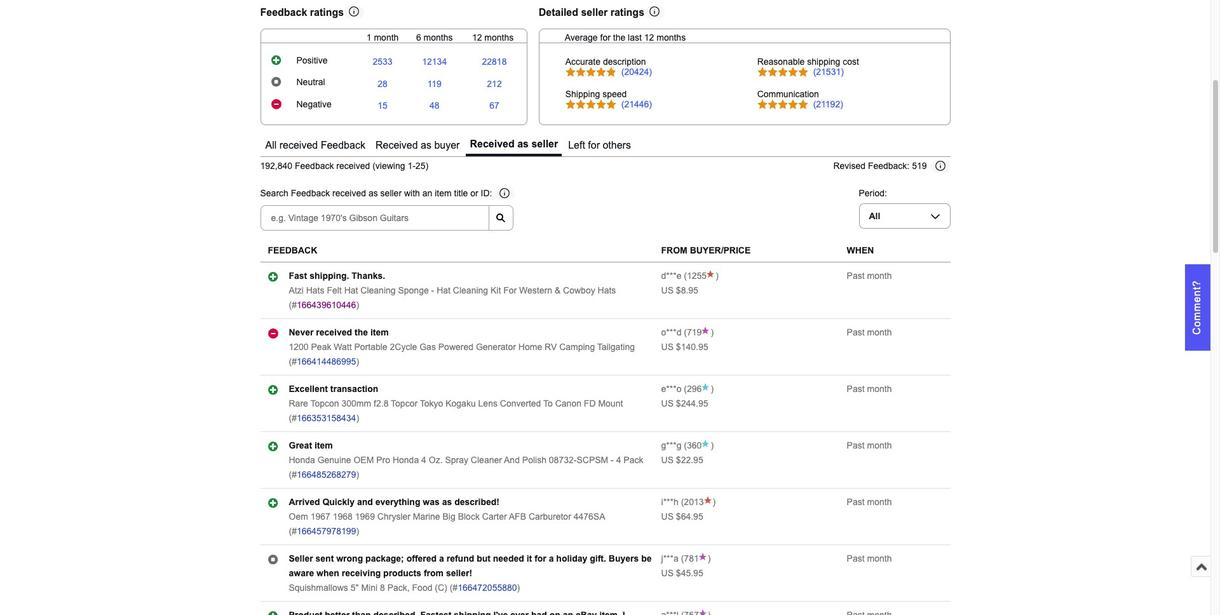 Task type: describe. For each thing, give the bounding box(es) containing it.
48 button
[[430, 100, 440, 111]]

received as seller
[[470, 138, 558, 149]]

1200 peak watt portable 2cycle gas powered generator home rv camping tailgating (#
[[289, 342, 635, 367]]

2 cleaning from the left
[[453, 286, 488, 296]]

rare
[[289, 399, 308, 409]]

us $22.95
[[662, 455, 704, 466]]

positive
[[297, 55, 328, 66]]

212 button
[[487, 79, 502, 89]]

(20424) button
[[622, 67, 652, 77]]

) right the 719
[[711, 328, 714, 338]]

e***o
[[662, 384, 682, 394]]

received down 192,840 feedback received (viewing 1-25)
[[333, 188, 366, 199]]

for inside seller sent wrong package; offered a refund but needed it for a holiday gift. buyers be aware when receiving products from seller! squishmallows 5" mini 8 pack, food (c) (# 166472055880 )
[[535, 554, 547, 564]]

( for 296
[[684, 384, 687, 394]]

28
[[378, 79, 388, 89]]

feedback left by buyer. element for $8.95
[[662, 271, 682, 281]]

seller
[[289, 554, 313, 564]]

pro
[[377, 455, 390, 466]]

carburetor
[[529, 512, 572, 522]]

us $140.95
[[662, 342, 709, 352]]

166485268279 )
[[297, 470, 359, 480]]

or
[[471, 188, 479, 199]]

shipping
[[566, 89, 600, 99]]

received as buyer
[[376, 140, 460, 151]]

shipping.
[[310, 271, 349, 281]]

6
[[416, 32, 421, 42]]

(21531)
[[814, 67, 844, 77]]

166485268279 link
[[297, 470, 356, 480]]

arrived
[[289, 497, 320, 508]]

id:
[[481, 188, 492, 199]]

tokyo
[[420, 399, 443, 409]]

quickly
[[323, 497, 355, 508]]

781
[[684, 554, 699, 564]]

7 past month element from the top
[[847, 611, 892, 616]]

seller sent wrong package; offered a refund but needed it for a holiday gift. buyers be aware when receiving products from seller! element
[[289, 554, 652, 579]]

166414486995 )
[[297, 357, 359, 367]]

carter
[[482, 512, 507, 522]]

thanks.
[[352, 271, 385, 281]]

( for 1255
[[684, 271, 687, 281]]

166414486995
[[297, 357, 356, 367]]

( for 360
[[684, 441, 687, 451]]

119
[[428, 79, 442, 89]]

reasonable shipping cost
[[758, 56, 860, 67]]

(# inside seller sent wrong package; offered a refund but needed it for a holiday gift. buyers be aware when receiving products from seller! squishmallows 5" mini 8 pack, food (c) (# 166472055880 )
[[450, 583, 458, 593]]

feedback left by buyer. element for $22.95
[[662, 441, 682, 451]]

atzi
[[289, 286, 304, 296]]

past month element for $64.95
[[847, 497, 892, 508]]

never received the item element
[[289, 328, 389, 338]]

past for us $244.95
[[847, 384, 865, 394]]

2 a from the left
[[549, 554, 554, 564]]

select the feedback time period you want to see element
[[859, 188, 888, 198]]

when
[[847, 246, 875, 256]]

transaction
[[331, 384, 379, 394]]

title
[[454, 188, 468, 199]]

received up "watt"
[[316, 328, 352, 338]]

received left (viewing
[[337, 161, 370, 171]]

2 hats from the left
[[598, 286, 616, 296]]

seller sent wrong package; offered a refund but needed it for a holiday gift. buyers be aware when receiving products from seller! squishmallows 5" mini 8 pack, food (c) (# 166472055880 )
[[289, 554, 652, 593]]

communication
[[758, 89, 820, 99]]

tailgating
[[598, 342, 635, 352]]

from buyer/price element
[[662, 246, 751, 256]]

i***h
[[662, 497, 679, 508]]

feedback inside button
[[321, 140, 366, 151]]

119 button
[[428, 79, 442, 89]]

watt
[[334, 342, 352, 352]]

5"
[[351, 583, 359, 593]]

192,840 feedback received (viewing 1-25)
[[260, 161, 429, 171]]

166353158434 )
[[297, 413, 359, 424]]

fast shipping. thanks.
[[289, 271, 385, 281]]

us $64.95
[[662, 512, 704, 522]]

$140.95
[[676, 342, 709, 352]]

and
[[504, 455, 520, 466]]

refund
[[447, 554, 475, 564]]

2533 button
[[373, 57, 393, 67]]

reasonable
[[758, 56, 805, 67]]

the for received
[[355, 328, 368, 338]]

feedback left by buyer. element for $45.95
[[662, 554, 679, 564]]

1
[[367, 32, 372, 42]]

1967
[[311, 512, 331, 522]]

1 hat from the left
[[344, 286, 358, 296]]

08732-
[[549, 455, 577, 466]]

powered
[[439, 342, 474, 352]]

21446 ratings received on shipping speed. click to check average rating. element
[[622, 99, 652, 109]]

past for us $64.95
[[847, 497, 865, 508]]

) down 300mm
[[356, 413, 359, 424]]

28 button
[[378, 79, 388, 89]]

us for us $8.95
[[662, 286, 674, 296]]

past month element for $8.95
[[847, 271, 892, 281]]

e.g. Vintage 1970's Gibson Guitars text field
[[260, 205, 489, 231]]

166439610446 )
[[297, 300, 359, 310]]

oem
[[354, 455, 374, 466]]

excellent
[[289, 384, 328, 394]]

67 button
[[490, 100, 500, 111]]

average
[[565, 32, 598, 42]]

past month for us $22.95
[[847, 441, 892, 451]]

oz.
[[429, 455, 443, 466]]

description
[[603, 56, 646, 67]]

receiving
[[342, 569, 381, 579]]

squishmallows
[[289, 583, 348, 593]]

feedback right search on the top
[[291, 188, 330, 199]]

12134 button
[[422, 57, 447, 67]]

chrysler
[[378, 512, 411, 522]]

1 hats from the left
[[306, 286, 325, 296]]

166353158434 link
[[297, 413, 356, 424]]

(# inside the 1200 peak watt portable 2cycle gas powered generator home rv camping tailgating (#
[[289, 357, 297, 367]]

all button
[[859, 204, 951, 229]]

all for all
[[870, 211, 881, 221]]

1 month
[[367, 32, 399, 42]]

2 4 from the left
[[617, 455, 622, 466]]

feedback left by buyer. element for $140.95
[[662, 328, 682, 338]]

past month element for $45.95
[[847, 554, 892, 564]]

past month element for $22.95
[[847, 441, 892, 451]]

as left "left"
[[518, 138, 529, 149]]

accurate description
[[566, 56, 646, 67]]

past month element for $140.95
[[847, 328, 892, 338]]

pack
[[624, 455, 644, 466]]

past month for us $8.95
[[847, 271, 892, 281]]

food
[[412, 583, 433, 593]]

us for us $45.95
[[662, 569, 674, 579]]

received for received as seller
[[470, 138, 515, 149]]

past month element for $244.95
[[847, 384, 892, 394]]

feedback element
[[268, 246, 317, 256]]

felt
[[327, 286, 342, 296]]

4476sa
[[574, 512, 605, 522]]

generator
[[476, 342, 516, 352]]

home
[[519, 342, 542, 352]]

( 781
[[679, 554, 699, 564]]

pack,
[[388, 583, 410, 593]]

21192 ratings received on communication. click to check average rating. element
[[814, 99, 844, 109]]

kit
[[491, 286, 501, 296]]

(viewing
[[373, 161, 405, 171]]

be
[[642, 554, 652, 564]]

2 hat from the left
[[437, 286, 451, 296]]



Task type: locate. For each thing, give the bounding box(es) containing it.
from buyer/price
[[662, 246, 751, 256]]

22818
[[482, 57, 507, 67]]

scpsm
[[577, 455, 609, 466]]

(# down the rare
[[289, 413, 297, 424]]

2 vertical spatial for
[[535, 554, 547, 564]]

6 us from the top
[[662, 569, 674, 579]]

us down e***o
[[662, 399, 674, 409]]

seller left "left"
[[532, 138, 558, 149]]

1 horizontal spatial cleaning
[[453, 286, 488, 296]]

months for 6 months
[[424, 32, 453, 42]]

received up 192,840
[[280, 140, 318, 151]]

from
[[662, 246, 688, 256]]

0 horizontal spatial -
[[431, 286, 434, 296]]

(21446) button
[[622, 99, 652, 109]]

an
[[423, 188, 433, 199]]

8
[[380, 583, 385, 593]]

when element
[[847, 246, 875, 256]]

2 past from the top
[[847, 328, 865, 338]]

received for received as buyer
[[376, 140, 418, 151]]

seller left with
[[381, 188, 402, 199]]

converted
[[500, 399, 541, 409]]

0 horizontal spatial honda
[[289, 455, 315, 466]]

1 cleaning from the left
[[361, 286, 396, 296]]

- right scpsm
[[611, 455, 614, 466]]

5 past month from the top
[[847, 497, 892, 508]]

months right last
[[657, 32, 686, 42]]

spray
[[445, 455, 469, 466]]

sponge
[[398, 286, 429, 296]]

feedback left by buyer. element up the us $244.95
[[662, 384, 682, 394]]

) down thanks.
[[356, 300, 359, 310]]

2 months from the left
[[485, 32, 514, 42]]

166457978199
[[297, 527, 356, 537]]

past for us $140.95
[[847, 328, 865, 338]]

6 past from the top
[[847, 554, 865, 564]]

1 vertical spatial -
[[611, 455, 614, 466]]

item up genuine
[[315, 441, 333, 451]]

519
[[913, 161, 927, 171]]

(# down oem
[[289, 527, 297, 537]]

(# inside honda genuine oem pro honda 4 oz. spray cleaner and polish 08732-scpsm - 4 pack (#
[[289, 470, 297, 480]]

- inside atzi hats felt hat cleaning sponge - hat cleaning kit for western & cowboy hats (#
[[431, 286, 434, 296]]

0 vertical spatial for
[[601, 32, 611, 42]]

) down the oem
[[356, 470, 359, 480]]

offered
[[407, 554, 437, 564]]

166457978199 link
[[297, 527, 356, 537]]

past for us $8.95
[[847, 271, 865, 281]]

1 horizontal spatial seller
[[532, 138, 558, 149]]

2 past month element from the top
[[847, 328, 892, 338]]

12 right last
[[645, 32, 655, 42]]

2 vertical spatial seller
[[381, 188, 402, 199]]

( right 'i***h'
[[681, 497, 684, 508]]

d***e
[[662, 271, 682, 281]]

1 vertical spatial seller
[[532, 138, 558, 149]]

( right d***e
[[684, 271, 687, 281]]

4 past month element from the top
[[847, 441, 892, 451]]

1 horizontal spatial months
[[485, 32, 514, 42]]

(# inside atzi hats felt hat cleaning sponge - hat cleaning kit for western & cowboy hats (#
[[289, 300, 297, 310]]

-
[[431, 286, 434, 296], [611, 455, 614, 466]]

- right sponge
[[431, 286, 434, 296]]

1 ratings from the left
[[310, 7, 344, 18]]

honda down great
[[289, 455, 315, 466]]

month for us $64.95
[[868, 497, 892, 508]]

gas
[[420, 342, 436, 352]]

needed
[[493, 554, 524, 564]]

2 horizontal spatial seller
[[581, 7, 608, 18]]

big
[[443, 512, 456, 522]]

month for us $45.95
[[868, 554, 892, 564]]

1 past month from the top
[[847, 271, 892, 281]]

received
[[280, 140, 318, 151], [337, 161, 370, 171], [333, 188, 366, 199], [316, 328, 352, 338]]

5 feedback left by buyer. element from the top
[[662, 497, 679, 508]]

past month element
[[847, 271, 892, 281], [847, 328, 892, 338], [847, 384, 892, 394], [847, 441, 892, 451], [847, 497, 892, 508], [847, 554, 892, 564], [847, 611, 892, 616]]

1 horizontal spatial honda
[[393, 455, 419, 466]]

ratings up average for the last 12 months
[[611, 7, 645, 18]]

0 horizontal spatial the
[[355, 328, 368, 338]]

2 ratings from the left
[[611, 7, 645, 18]]

ratings up positive
[[310, 7, 344, 18]]

us down d***e
[[662, 286, 674, 296]]

( 2013
[[679, 497, 704, 508]]

feedback left by buyer. element up us $8.95
[[662, 271, 682, 281]]

feedback left by buyer. element up us $22.95
[[662, 441, 682, 451]]

item right an
[[435, 188, 452, 199]]

15
[[378, 100, 388, 111]]

rare topcon 300mm f2.8 topcor tokyo kogaku lens converted to canon fd mount (#
[[289, 399, 623, 424]]

f2.8
[[374, 399, 389, 409]]

3 us from the top
[[662, 399, 674, 409]]

us for us $22.95
[[662, 455, 674, 466]]

0 horizontal spatial received
[[376, 140, 418, 151]]

( right j***a
[[681, 554, 684, 564]]

the for for
[[613, 32, 626, 42]]

0 horizontal spatial 12
[[472, 32, 482, 42]]

0 horizontal spatial item
[[315, 441, 333, 451]]

hats right cowboy
[[598, 286, 616, 296]]

honda right the pro
[[393, 455, 419, 466]]

all received feedback
[[265, 140, 366, 151]]

us for us $140.95
[[662, 342, 674, 352]]

j***a
[[662, 554, 679, 564]]

1 horizontal spatial 12
[[645, 32, 655, 42]]

feedback left by buyer. element containing i***h
[[662, 497, 679, 508]]

1 horizontal spatial -
[[611, 455, 614, 466]]

192,840
[[260, 161, 293, 171]]

the up portable
[[355, 328, 368, 338]]

past for us $45.95
[[847, 554, 865, 564]]

feedback left by buyer. element up us $140.95 in the right of the page
[[662, 328, 682, 338]]

seller inside 'button'
[[532, 138, 558, 149]]

comment? link
[[1186, 265, 1211, 351]]

(# down 1200
[[289, 357, 297, 367]]

feedback up 192,840 feedback received (viewing 1-25)
[[321, 140, 366, 151]]

months up 22818 button
[[485, 32, 514, 42]]

us down o***d
[[662, 342, 674, 352]]

great item element
[[289, 441, 333, 451]]

month for us $140.95
[[868, 328, 892, 338]]

1 vertical spatial all
[[870, 211, 881, 221]]

from
[[424, 569, 444, 579]]

rv
[[545, 342, 557, 352]]

to
[[544, 399, 553, 409]]

- inside honda genuine oem pro honda 4 oz. spray cleaner and polish 08732-scpsm - 4 pack (#
[[611, 455, 614, 466]]

feedback left by buyer. element up us $45.95
[[662, 554, 679, 564]]

4 feedback left by buyer. element from the top
[[662, 441, 682, 451]]

for right "average"
[[601, 32, 611, 42]]

(c)
[[435, 583, 447, 593]]

) down 1969 on the left of the page
[[356, 527, 359, 537]]

$64.95
[[676, 512, 704, 522]]

hats
[[306, 286, 325, 296], [598, 286, 616, 296]]

excellent transaction element
[[289, 384, 379, 394]]

0 vertical spatial item
[[435, 188, 452, 199]]

feedback left by buyer. element for $64.95
[[662, 497, 679, 508]]

product better than described. fastest shipping i've ever had on an ebay item. i highly recommend this seller. thank you for a great item at a great price. element
[[289, 611, 626, 616]]

1 horizontal spatial all
[[870, 211, 881, 221]]

for inside button
[[588, 140, 600, 151]]

6 feedback left by buyer. element from the top
[[662, 554, 679, 564]]

past month
[[847, 271, 892, 281], [847, 328, 892, 338], [847, 384, 892, 394], [847, 441, 892, 451], [847, 497, 892, 508], [847, 554, 892, 564]]

revised feedback: 519
[[834, 161, 927, 171]]

4 left pack
[[617, 455, 622, 466]]

6 past month from the top
[[847, 554, 892, 564]]

(21192) button
[[814, 99, 844, 109]]

2 horizontal spatial item
[[435, 188, 452, 199]]

300mm
[[342, 399, 371, 409]]

( 1255
[[682, 271, 707, 281]]

( right e***o
[[684, 384, 687, 394]]

for right the it
[[535, 554, 547, 564]]

as up "big"
[[442, 497, 452, 508]]

1 us from the top
[[662, 286, 674, 296]]

20424 ratings received on accurate description. click to check average rating. element
[[622, 67, 652, 77]]

us for us $64.95
[[662, 512, 674, 522]]

0 horizontal spatial a
[[439, 554, 444, 564]]

1 horizontal spatial hats
[[598, 286, 616, 296]]

seller up "average"
[[581, 7, 608, 18]]

hat right felt
[[344, 286, 358, 296]]

all for all received feedback
[[265, 140, 277, 151]]

3 past from the top
[[847, 384, 865, 394]]

) right 1255
[[716, 271, 719, 281]]

feedback left by buyer. element down us $45.95
[[662, 611, 679, 616]]

1 feedback left by buyer. element from the top
[[662, 271, 682, 281]]

item
[[435, 188, 452, 199], [371, 328, 389, 338], [315, 441, 333, 451]]

1 a from the left
[[439, 554, 444, 564]]

all inside popup button
[[870, 211, 881, 221]]

3 feedback left by buyer. element from the top
[[662, 384, 682, 394]]

0 vertical spatial seller
[[581, 7, 608, 18]]

(# down 'atzi'
[[289, 300, 297, 310]]

4 past from the top
[[847, 441, 865, 451]]

buyer/price
[[690, 246, 751, 256]]

1 horizontal spatial 4
[[617, 455, 622, 466]]

hat right sponge
[[437, 286, 451, 296]]

as up e.g. vintage 1970's gibson guitars text box
[[369, 188, 378, 199]]

5 us from the top
[[662, 512, 674, 522]]

feedback up positive
[[260, 7, 307, 18]]

( for 781
[[681, 554, 684, 564]]

) right 360
[[711, 441, 714, 451]]

feedback left by buyer. element up us $64.95
[[662, 497, 679, 508]]

past month for us $244.95
[[847, 384, 892, 394]]

genuine
[[318, 455, 351, 466]]

us down 'i***h'
[[662, 512, 674, 522]]

for for average
[[601, 32, 611, 42]]

) right 781
[[708, 554, 711, 564]]

1 horizontal spatial the
[[613, 32, 626, 42]]

feedback left by buyer. element containing d***e
[[662, 271, 682, 281]]

fd
[[584, 399, 596, 409]]

us down g***g
[[662, 455, 674, 466]]

2 us from the top
[[662, 342, 674, 352]]

feedback left by buyer. element containing g***g
[[662, 441, 682, 451]]

1 past from the top
[[847, 271, 865, 281]]

2 honda from the left
[[393, 455, 419, 466]]

) inside seller sent wrong package; offered a refund but needed it for a holiday gift. buyers be aware when receiving products from seller! squishmallows 5" mini 8 pack, food (c) (# 166472055880 )
[[517, 583, 520, 593]]

3 past month element from the top
[[847, 384, 892, 394]]

us down j***a
[[662, 569, 674, 579]]

(# right (c)
[[450, 583, 458, 593]]

received inside button
[[280, 140, 318, 151]]

) down portable
[[356, 357, 359, 367]]

296
[[687, 384, 702, 394]]

feedback left by buyer. element containing o***d
[[662, 328, 682, 338]]

feedback left by buyer. element containing j***a
[[662, 554, 679, 564]]

3 past month from the top
[[847, 384, 892, 394]]

afb
[[509, 512, 526, 522]]

5 past from the top
[[847, 497, 865, 508]]

1 past month element from the top
[[847, 271, 892, 281]]

2 horizontal spatial months
[[657, 32, 686, 42]]

1 12 from the left
[[472, 32, 482, 42]]

0 horizontal spatial months
[[424, 32, 453, 42]]

comment?
[[1192, 280, 1203, 335]]

a up from
[[439, 554, 444, 564]]

1 horizontal spatial item
[[371, 328, 389, 338]]

revised
[[834, 161, 866, 171]]

received up (viewing
[[376, 140, 418, 151]]

period:
[[859, 188, 888, 198]]

a left holiday
[[549, 554, 554, 564]]

0 horizontal spatial hat
[[344, 286, 358, 296]]

detailed seller ratings
[[539, 7, 645, 18]]

4 left oz.
[[422, 455, 427, 466]]

lens
[[479, 399, 498, 409]]

as left the buyer
[[421, 140, 432, 151]]

months for 12 months
[[485, 32, 514, 42]]

1 horizontal spatial received
[[470, 138, 515, 149]]

5 past month element from the top
[[847, 497, 892, 508]]

accurate
[[566, 56, 601, 67]]

1 vertical spatial item
[[371, 328, 389, 338]]

the left last
[[613, 32, 626, 42]]

feedback left by buyer. element for $244.95
[[662, 384, 682, 394]]

o***d
[[662, 328, 682, 338]]

month for us $244.95
[[868, 384, 892, 394]]

feedback down all received feedback button
[[295, 161, 334, 171]]

fast shipping. thanks. element
[[289, 271, 385, 281]]

2 past month from the top
[[847, 328, 892, 338]]

1 months from the left
[[424, 32, 453, 42]]

0 horizontal spatial ratings
[[310, 7, 344, 18]]

feedback left by buyer. element containing e***o
[[662, 384, 682, 394]]

( right o***d
[[684, 328, 687, 338]]

0 vertical spatial -
[[431, 286, 434, 296]]

for for left
[[588, 140, 600, 151]]

honda
[[289, 455, 315, 466], [393, 455, 419, 466]]

(# up arrived
[[289, 470, 297, 480]]

) right 296
[[711, 384, 714, 394]]

us $8.95
[[662, 286, 699, 296]]

great item
[[289, 441, 333, 451]]

1-
[[408, 161, 416, 171]]

0 vertical spatial all
[[265, 140, 277, 151]]

gift.
[[590, 554, 607, 564]]

past month for us $64.95
[[847, 497, 892, 508]]

$8.95
[[676, 286, 699, 296]]

166414486995 link
[[297, 357, 356, 367]]

166472055880 link
[[458, 583, 517, 593]]

0 horizontal spatial all
[[265, 140, 277, 151]]

kogaku
[[446, 399, 476, 409]]

feedback ratings
[[260, 7, 344, 18]]

21531 ratings received on reasonable shipping cost. click to check average rating. element
[[814, 67, 844, 77]]

hats up 166439610446
[[306, 286, 325, 296]]

1968
[[333, 512, 353, 522]]

average for the last 12 months
[[565, 32, 686, 42]]

(# inside rare topcon 300mm f2.8 topcor tokyo kogaku lens converted to canon fd mount (#
[[289, 413, 297, 424]]

) down needed
[[517, 583, 520, 593]]

) right 2013 on the right
[[713, 497, 716, 508]]

0 vertical spatial the
[[613, 32, 626, 42]]

past month for us $45.95
[[847, 554, 892, 564]]

0 horizontal spatial 4
[[422, 455, 427, 466]]

3 months from the left
[[657, 32, 686, 42]]

cleaning down thanks.
[[361, 286, 396, 296]]

1 horizontal spatial a
[[549, 554, 554, 564]]

month for us $22.95
[[868, 441, 892, 451]]

0 horizontal spatial cleaning
[[361, 286, 396, 296]]

months right the 6
[[424, 32, 453, 42]]

( right g***g
[[684, 441, 687, 451]]

us for us $244.95
[[662, 399, 674, 409]]

1 vertical spatial for
[[588, 140, 600, 151]]

1 horizontal spatial ratings
[[611, 7, 645, 18]]

( for 2013
[[681, 497, 684, 508]]

feedback:
[[868, 161, 910, 171]]

166353158434
[[297, 413, 356, 424]]

( 719
[[682, 328, 702, 338]]

all down period:
[[870, 211, 881, 221]]

1 vertical spatial the
[[355, 328, 368, 338]]

shipping
[[808, 56, 841, 67]]

6 past month element from the top
[[847, 554, 892, 564]]

cleaning left the kit
[[453, 286, 488, 296]]

everything
[[376, 497, 421, 508]]

month for us $8.95
[[868, 271, 892, 281]]

negative
[[297, 100, 332, 110]]

4 past month from the top
[[847, 441, 892, 451]]

honda genuine oem pro honda 4 oz. spray cleaner and polish 08732-scpsm - 4 pack (#
[[289, 455, 644, 480]]

seller!
[[446, 569, 473, 579]]

left
[[569, 140, 586, 151]]

(# inside oem 1967 1968 1969 chrysler marine big block carter afb carburetor 4476sa (#
[[289, 527, 297, 537]]

all up 192,840
[[265, 140, 277, 151]]

for right "left"
[[588, 140, 600, 151]]

oem 1967 1968 1969 chrysler marine big block carter afb carburetor 4476sa (#
[[289, 512, 605, 537]]

but
[[477, 554, 491, 564]]

0 horizontal spatial hats
[[306, 286, 325, 296]]

166472055880
[[458, 583, 517, 593]]

arrived quickly and everything was as described! element
[[289, 497, 500, 508]]

1 honda from the left
[[289, 455, 315, 466]]

hat
[[344, 286, 358, 296], [437, 286, 451, 296]]

received down 67 button
[[470, 138, 515, 149]]

wrong
[[336, 554, 363, 564]]

4 us from the top
[[662, 455, 674, 466]]

2 12 from the left
[[645, 32, 655, 42]]

12 months
[[472, 32, 514, 42]]

1 4 from the left
[[422, 455, 427, 466]]

past month for us $140.95
[[847, 328, 892, 338]]

2 vertical spatial item
[[315, 441, 333, 451]]

was
[[423, 497, 440, 508]]

1 horizontal spatial hat
[[437, 286, 451, 296]]

7 feedback left by buyer. element from the top
[[662, 611, 679, 616]]

0 horizontal spatial seller
[[381, 188, 402, 199]]

12 right 6 months
[[472, 32, 482, 42]]

2 feedback left by buyer. element from the top
[[662, 328, 682, 338]]

(21446)
[[622, 99, 652, 109]]

item up portable
[[371, 328, 389, 338]]

2013
[[684, 497, 704, 508]]

feedback left by buyer. element
[[662, 271, 682, 281], [662, 328, 682, 338], [662, 384, 682, 394], [662, 441, 682, 451], [662, 497, 679, 508], [662, 554, 679, 564], [662, 611, 679, 616]]

(21531) button
[[814, 67, 844, 77]]

past for us $22.95
[[847, 441, 865, 451]]

( for 719
[[684, 328, 687, 338]]

all inside button
[[265, 140, 277, 151]]



Task type: vqa. For each thing, say whether or not it's contained in the screenshot.
'Feedback left by buyer.' Element containing j***a
yes



